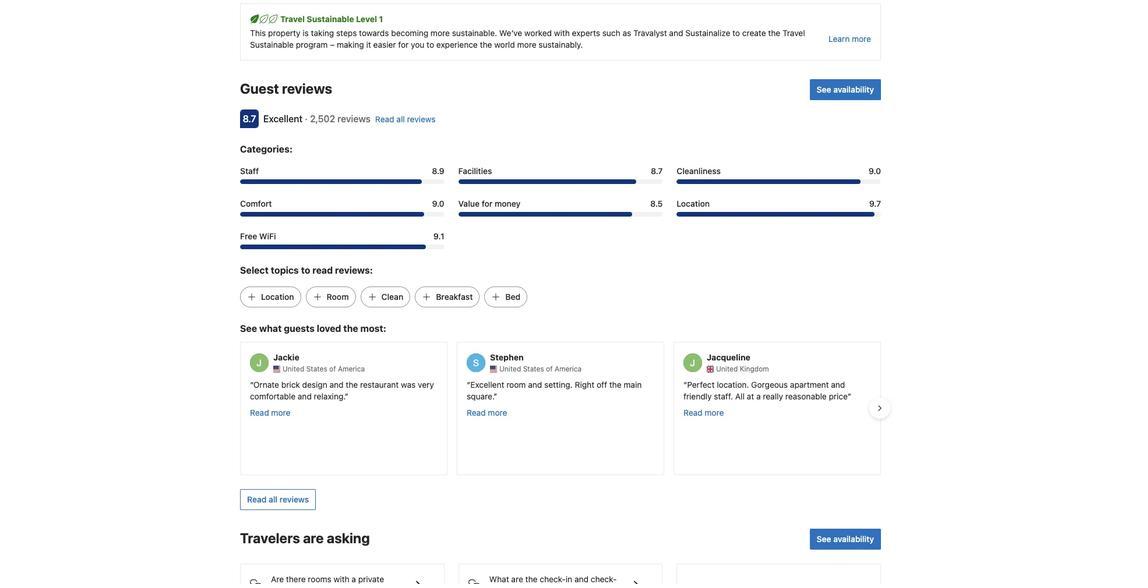 Task type: locate. For each thing, give the bounding box(es) containing it.
of for and
[[329, 365, 336, 374]]

1 vertical spatial are
[[512, 575, 524, 585]]

with inside are there rooms with a private
[[334, 575, 350, 585]]

rated excellent element
[[264, 114, 303, 124]]

excellent left the ·
[[264, 114, 303, 124]]

1 horizontal spatial "
[[494, 392, 498, 402]]

worked
[[525, 28, 552, 38]]

private
[[358, 575, 384, 585]]

united states of america for and
[[500, 365, 582, 374]]

1 horizontal spatial 9.0
[[869, 166, 882, 176]]

cleanliness 9.0 meter
[[677, 180, 882, 184]]

read more button down square. at the left bottom of page
[[467, 407, 508, 419]]

0 vertical spatial a
[[757, 392, 761, 402]]

1 horizontal spatial states
[[523, 365, 544, 374]]

a right "at"
[[757, 392, 761, 402]]

more right learn
[[852, 34, 872, 44]]

this is a carousel with rotating slides. it displays featured reviews of the property. use the next and previous buttons to navigate. region
[[231, 337, 891, 480]]

0 horizontal spatial america
[[338, 365, 365, 374]]

and
[[670, 28, 684, 38], [330, 380, 344, 390], [528, 380, 542, 390], [832, 380, 846, 390], [298, 392, 312, 402], [575, 575, 589, 585]]

breakfast
[[436, 292, 473, 302]]

3 " from the left
[[848, 392, 852, 402]]

read more button for ornate brick design and the restaurant was very comfortable and relaxing.
[[250, 407, 291, 419]]

0 horizontal spatial united
[[283, 365, 305, 374]]

sustainable up taking
[[307, 14, 354, 24]]

1 horizontal spatial 8.7
[[651, 166, 663, 176]]

1 horizontal spatial check-
[[591, 575, 617, 585]]

off
[[597, 380, 608, 390]]

staff 8.9 meter
[[240, 180, 445, 184]]

more down square. at the left bottom of page
[[488, 408, 508, 418]]

more down comfortable
[[271, 408, 291, 418]]

1 america from the left
[[338, 365, 365, 374]]

sustainable down property
[[250, 40, 294, 50]]

read
[[375, 114, 395, 124], [250, 408, 269, 418], [467, 408, 486, 418], [684, 408, 703, 418], [247, 495, 267, 505]]

"
[[250, 380, 253, 390], [467, 380, 471, 390], [684, 380, 688, 390]]

1 horizontal spatial are
[[512, 575, 524, 585]]

1 horizontal spatial excellent
[[471, 380, 505, 390]]

1 vertical spatial all
[[269, 495, 278, 505]]

1 read more button from the left
[[250, 407, 291, 419]]

read more for " ornate brick design and the restaurant was very comfortable and relaxing.
[[250, 408, 291, 418]]

price
[[829, 392, 848, 402]]

1 horizontal spatial location
[[677, 199, 710, 209]]

0 vertical spatial see availability
[[817, 85, 875, 95]]

1 horizontal spatial america
[[555, 365, 582, 374]]

and inside this property is taking steps towards becoming more sustainable. we've worked with experts such as travalyst and sustainalize to create the travel sustainable program – making it easier for you to experience the world more sustainably.
[[670, 28, 684, 38]]

as
[[623, 28, 632, 38]]

1 vertical spatial see availability
[[817, 534, 875, 544]]

united down "jackie" on the left
[[283, 365, 305, 374]]

for
[[398, 40, 409, 50], [482, 199, 493, 209]]

staff.
[[714, 392, 734, 402]]

united kingdom
[[717, 365, 770, 374]]

0 horizontal spatial 9.0
[[432, 199, 445, 209]]

1 vertical spatial for
[[482, 199, 493, 209]]

0 vertical spatial excellent
[[264, 114, 303, 124]]

"
[[345, 392, 349, 402], [494, 392, 498, 402], [848, 392, 852, 402]]

read more button down comfortable
[[250, 407, 291, 419]]

what are the check-in and check- button
[[469, 565, 653, 585]]

reviews
[[282, 81, 332, 97], [338, 114, 371, 124], [407, 114, 436, 124], [280, 495, 309, 505]]

1 availability from the top
[[834, 85, 875, 95]]

america
[[338, 365, 365, 374], [555, 365, 582, 374]]

all
[[397, 114, 405, 124], [269, 495, 278, 505]]

check- right 'in'
[[591, 575, 617, 585]]

1 horizontal spatial for
[[482, 199, 493, 209]]

free
[[240, 232, 257, 241]]

are right 'what'
[[512, 575, 524, 585]]

0 vertical spatial to
[[733, 28, 741, 38]]

2 vertical spatial see
[[817, 534, 832, 544]]

1 states from the left
[[307, 365, 328, 374]]

jacqueline
[[707, 353, 751, 363]]

availability
[[834, 85, 875, 95], [834, 534, 875, 544]]

reviews up travelers are asking
[[280, 495, 309, 505]]

states for and
[[523, 365, 544, 374]]

see availability
[[817, 85, 875, 95], [817, 534, 875, 544]]

are left the asking
[[303, 530, 324, 547]]

1 read more from the left
[[250, 408, 291, 418]]

1 horizontal spatial read all reviews
[[375, 114, 436, 124]]

level
[[356, 14, 377, 24]]

0 vertical spatial all
[[397, 114, 405, 124]]

1 horizontal spatial with
[[554, 28, 570, 38]]

are inside what are the check-in and check-
[[512, 575, 524, 585]]

1 horizontal spatial a
[[757, 392, 761, 402]]

a left private
[[352, 575, 356, 585]]

property
[[268, 28, 301, 38]]

0 horizontal spatial all
[[269, 495, 278, 505]]

friendly
[[684, 392, 712, 402]]

this
[[250, 28, 266, 38]]

of up setting.
[[546, 365, 553, 374]]

1 see availability button from the top
[[810, 79, 882, 100]]

read for " excellent room and setting.  right off the main square.
[[467, 408, 486, 418]]

to left create
[[733, 28, 741, 38]]

0 vertical spatial are
[[303, 530, 324, 547]]

1 vertical spatial read all reviews
[[247, 495, 309, 505]]

there
[[286, 575, 306, 585]]

8.7
[[243, 114, 256, 124], [651, 166, 663, 176]]

0 horizontal spatial check-
[[540, 575, 566, 585]]

read for " perfect location. gorgeous apartment and friendly staff. all at a really reasonable price "
[[684, 408, 703, 418]]

scored 8.7 element
[[240, 110, 259, 128]]

1 vertical spatial 9.0
[[432, 199, 445, 209]]

1 horizontal spatial "
[[467, 380, 471, 390]]

design
[[302, 380, 328, 390]]

location down "topics"
[[261, 292, 294, 302]]

read more for " excellent room and setting.  right off the main square.
[[467, 408, 508, 418]]

read more down comfortable
[[250, 408, 291, 418]]

0 horizontal spatial travel
[[280, 14, 305, 24]]

0 horizontal spatial of
[[329, 365, 336, 374]]

2 horizontal spatial to
[[733, 28, 741, 38]]

america for right
[[555, 365, 582, 374]]

0 vertical spatial 8.7
[[243, 114, 256, 124]]

" ornate brick design and the restaurant was very comfortable and relaxing.
[[250, 380, 434, 402]]

more
[[431, 28, 450, 38], [852, 34, 872, 44], [518, 40, 537, 50], [271, 408, 291, 418], [488, 408, 508, 418], [705, 408, 724, 418]]

3 read more button from the left
[[684, 407, 724, 419]]

loved
[[317, 324, 341, 334]]

travel up property
[[280, 14, 305, 24]]

check- right 'what'
[[540, 575, 566, 585]]

0 vertical spatial travel
[[280, 14, 305, 24]]

1 horizontal spatial to
[[427, 40, 434, 50]]

united down jacqueline
[[717, 365, 738, 374]]

all inside read all reviews button
[[269, 495, 278, 505]]

" inside " ornate brick design and the restaurant was very comfortable and relaxing.
[[250, 380, 253, 390]]

1 vertical spatial a
[[352, 575, 356, 585]]

" inside " perfect location. gorgeous apartment and friendly staff. all at a really reasonable price "
[[848, 392, 852, 402]]

read all reviews inside read all reviews button
[[247, 495, 309, 505]]

see for travelers are asking
[[817, 534, 832, 544]]

1 of from the left
[[329, 365, 336, 374]]

0 horizontal spatial read all reviews
[[247, 495, 309, 505]]

topics
[[271, 265, 299, 276]]

a inside are there rooms with a private
[[352, 575, 356, 585]]

right
[[575, 380, 595, 390]]

to left read
[[301, 265, 310, 276]]

3 read more from the left
[[684, 408, 724, 418]]

0 vertical spatial read all reviews
[[375, 114, 436, 124]]

8.7 up 8.5
[[651, 166, 663, 176]]

read more for " perfect location. gorgeous apartment and friendly staff. all at a really reasonable price "
[[684, 408, 724, 418]]

2 states from the left
[[523, 365, 544, 374]]

" perfect location. gorgeous apartment and friendly staff. all at a really reasonable price "
[[684, 380, 852, 402]]

2 of from the left
[[546, 365, 553, 374]]

united down the stephen
[[500, 365, 521, 374]]

3 united from the left
[[717, 365, 738, 374]]

1 horizontal spatial united states of america
[[500, 365, 582, 374]]

1 vertical spatial excellent
[[471, 380, 505, 390]]

comfortable
[[250, 392, 296, 402]]

0 vertical spatial for
[[398, 40, 409, 50]]

9.0 left value
[[432, 199, 445, 209]]

1 vertical spatial travel
[[783, 28, 806, 38]]

0 vertical spatial with
[[554, 28, 570, 38]]

1 horizontal spatial read more button
[[467, 407, 508, 419]]

of up " ornate brick design and the restaurant was very comfortable and relaxing.
[[329, 365, 336, 374]]

9.0
[[869, 166, 882, 176], [432, 199, 445, 209]]

world
[[495, 40, 515, 50]]

a inside " perfect location. gorgeous apartment and friendly staff. all at a really reasonable price "
[[757, 392, 761, 402]]

0 vertical spatial see availability button
[[810, 79, 882, 100]]

2 see availability button from the top
[[810, 529, 882, 550]]

1 vertical spatial with
[[334, 575, 350, 585]]

9.0 up 9.7
[[869, 166, 882, 176]]

travel
[[280, 14, 305, 24], [783, 28, 806, 38]]

a
[[757, 392, 761, 402], [352, 575, 356, 585]]

" excellent room and setting.  right off the main square.
[[467, 380, 642, 402]]

0 horizontal spatial "
[[345, 392, 349, 402]]

0 horizontal spatial states
[[307, 365, 328, 374]]

" up friendly
[[684, 380, 688, 390]]

1 horizontal spatial united
[[500, 365, 521, 374]]

1 horizontal spatial travel
[[783, 28, 806, 38]]

2 horizontal spatial united
[[717, 365, 738, 374]]

1 united from the left
[[283, 365, 305, 374]]

0 horizontal spatial to
[[301, 265, 310, 276]]

read more button down friendly
[[684, 407, 724, 419]]

america up " ornate brick design and the restaurant was very comfortable and relaxing.
[[338, 365, 365, 374]]

1 united states of america from the left
[[283, 365, 365, 374]]

facilities
[[459, 166, 492, 176]]

for right value
[[482, 199, 493, 209]]

0 horizontal spatial "
[[250, 380, 253, 390]]

staff
[[240, 166, 259, 176]]

1 vertical spatial see availability button
[[810, 529, 882, 550]]

for down 'becoming'
[[398, 40, 409, 50]]

are there rooms with a private button
[[250, 565, 435, 585]]

at
[[747, 392, 755, 402]]

1 horizontal spatial sustainable
[[307, 14, 354, 24]]

review categories element
[[240, 142, 293, 156]]

the right 'what'
[[526, 575, 538, 585]]

2 read more button from the left
[[467, 407, 508, 419]]

1 vertical spatial 8.7
[[651, 166, 663, 176]]

" for design
[[345, 392, 349, 402]]

travel right create
[[783, 28, 806, 38]]

and right 'in'
[[575, 575, 589, 585]]

most:
[[361, 324, 387, 334]]

and right room
[[528, 380, 542, 390]]

see availability button for guest reviews
[[810, 79, 882, 100]]

2 availability from the top
[[834, 534, 875, 544]]

travel sustainable level 1
[[280, 14, 383, 24]]

united states of america image
[[273, 366, 280, 373]]

the inside " excellent room and setting.  right off the main square.
[[610, 380, 622, 390]]

1 vertical spatial to
[[427, 40, 434, 50]]

states up design
[[307, 365, 328, 374]]

2 " from the left
[[494, 392, 498, 402]]

states up room
[[523, 365, 544, 374]]

2 horizontal spatial "
[[848, 392, 852, 402]]

" inside " excellent room and setting.  right off the main square.
[[467, 380, 471, 390]]

2 " from the left
[[467, 380, 471, 390]]

1 check- from the left
[[540, 575, 566, 585]]

states for design
[[307, 365, 328, 374]]

0 horizontal spatial united states of america
[[283, 365, 365, 374]]

" inside " perfect location. gorgeous apartment and friendly staff. all at a really reasonable price "
[[684, 380, 688, 390]]

sustainable.
[[452, 28, 497, 38]]

read more down friendly
[[684, 408, 724, 418]]

value
[[459, 199, 480, 209]]

excellent inside " excellent room and setting.  right off the main square.
[[471, 380, 505, 390]]

·
[[305, 114, 308, 124]]

2 horizontal spatial read more
[[684, 408, 724, 418]]

with right rooms
[[334, 575, 350, 585]]

8.7 down guest
[[243, 114, 256, 124]]

0 horizontal spatial for
[[398, 40, 409, 50]]

states
[[307, 365, 328, 374], [523, 365, 544, 374]]

1 see availability from the top
[[817, 85, 875, 95]]

0 horizontal spatial are
[[303, 530, 324, 547]]

2 america from the left
[[555, 365, 582, 374]]

the inside " ornate brick design and the restaurant was very comfortable and relaxing.
[[346, 380, 358, 390]]

the
[[769, 28, 781, 38], [480, 40, 492, 50], [344, 324, 358, 334], [346, 380, 358, 390], [610, 380, 622, 390], [526, 575, 538, 585]]

such
[[603, 28, 621, 38]]

0 horizontal spatial sustainable
[[250, 40, 294, 50]]

2 read more from the left
[[467, 408, 508, 418]]

asking
[[327, 530, 370, 547]]

sustainable
[[307, 14, 354, 24], [250, 40, 294, 50]]

2 united from the left
[[500, 365, 521, 374]]

create
[[743, 28, 767, 38]]

2 horizontal spatial read more button
[[684, 407, 724, 419]]

america up setting.
[[555, 365, 582, 374]]

excellent
[[264, 114, 303, 124], [471, 380, 505, 390]]

this property is taking steps towards becoming more sustainable. we've worked with experts such as travalyst and sustainalize to create the travel sustainable program – making it easier for you to experience the world more sustainably.
[[250, 28, 806, 50]]

0 horizontal spatial excellent
[[264, 114, 303, 124]]

" for perfect
[[684, 380, 688, 390]]

the left restaurant
[[346, 380, 358, 390]]

apartment
[[791, 380, 829, 390]]

guest reviews
[[240, 81, 332, 97]]

and down design
[[298, 392, 312, 402]]

united states of america image
[[490, 366, 497, 373]]

and up price
[[832, 380, 846, 390]]

to right you
[[427, 40, 434, 50]]

1 vertical spatial availability
[[834, 534, 875, 544]]

0 horizontal spatial read more
[[250, 408, 291, 418]]

location down "cleanliness"
[[677, 199, 710, 209]]

read more button for excellent room and setting.  right off the main square.
[[467, 407, 508, 419]]

and right travalyst
[[670, 28, 684, 38]]

the right off
[[610, 380, 622, 390]]

united states of america up setting.
[[500, 365, 582, 374]]

the right loved
[[344, 324, 358, 334]]

2 see availability from the top
[[817, 534, 875, 544]]

are there rooms with a private
[[271, 575, 384, 585]]

3 " from the left
[[684, 380, 688, 390]]

bed
[[506, 292, 521, 302]]

1 horizontal spatial all
[[397, 114, 405, 124]]

restaurant
[[360, 380, 399, 390]]

united states of america up design
[[283, 365, 365, 374]]

more up experience
[[431, 28, 450, 38]]

read more down square. at the left bottom of page
[[467, 408, 508, 418]]

1 " from the left
[[345, 392, 349, 402]]

1 horizontal spatial read more
[[467, 408, 508, 418]]

stephen
[[490, 353, 524, 363]]

9.7
[[870, 199, 882, 209]]

read more button for perfect location. gorgeous apartment and friendly staff. all at a really reasonable price
[[684, 407, 724, 419]]

0 horizontal spatial read more button
[[250, 407, 291, 419]]

excellent up square. at the left bottom of page
[[471, 380, 505, 390]]

1 horizontal spatial of
[[546, 365, 553, 374]]

very
[[418, 380, 434, 390]]

1 " from the left
[[250, 380, 253, 390]]

of for setting.
[[546, 365, 553, 374]]

" up square. at the left bottom of page
[[467, 380, 471, 390]]

2 horizontal spatial "
[[684, 380, 688, 390]]

0 horizontal spatial a
[[352, 575, 356, 585]]

select
[[240, 265, 269, 276]]

0 horizontal spatial with
[[334, 575, 350, 585]]

towards
[[359, 28, 389, 38]]

" for and
[[494, 392, 498, 402]]

1 vertical spatial see
[[240, 324, 257, 334]]

the inside what are the check-in and check-
[[526, 575, 538, 585]]

with
[[554, 28, 570, 38], [334, 575, 350, 585]]

0 vertical spatial location
[[677, 199, 710, 209]]

0 vertical spatial availability
[[834, 85, 875, 95]]

learn more
[[829, 34, 872, 44]]

with up sustainably.
[[554, 28, 570, 38]]

2 united states of america from the left
[[500, 365, 582, 374]]

check-
[[540, 575, 566, 585], [591, 575, 617, 585]]

1 vertical spatial sustainable
[[250, 40, 294, 50]]

1 vertical spatial location
[[261, 292, 294, 302]]

" up comfortable
[[250, 380, 253, 390]]

0 vertical spatial 9.0
[[869, 166, 882, 176]]

0 vertical spatial see
[[817, 85, 832, 95]]



Task type: vqa. For each thing, say whether or not it's contained in the screenshot.
Wonderful: 9+
no



Task type: describe. For each thing, give the bounding box(es) containing it.
more down worked
[[518, 40, 537, 50]]

2 vertical spatial to
[[301, 265, 310, 276]]

availability for travelers are asking
[[834, 534, 875, 544]]

clean
[[382, 292, 404, 302]]

guest
[[240, 81, 279, 97]]

read
[[313, 265, 333, 276]]

cleanliness
[[677, 166, 721, 176]]

what
[[259, 324, 282, 334]]

setting.
[[545, 380, 573, 390]]

guest reviews element
[[240, 79, 806, 98]]

really
[[763, 392, 784, 402]]

1
[[379, 14, 383, 24]]

united kingdom image
[[707, 366, 714, 373]]

sustainable inside this property is taking steps towards becoming more sustainable. we've worked with experts such as travalyst and sustainalize to create the travel sustainable program – making it easier for you to experience the world more sustainably.
[[250, 40, 294, 50]]

location 9.7 meter
[[677, 212, 882, 217]]

and inside " perfect location. gorgeous apartment and friendly staff. all at a really reasonable price "
[[832, 380, 846, 390]]

2,502
[[310, 114, 335, 124]]

rooms
[[308, 575, 332, 585]]

money
[[495, 199, 521, 209]]

see availability for guest reviews
[[817, 85, 875, 95]]

0 horizontal spatial location
[[261, 292, 294, 302]]

sustainalize
[[686, 28, 731, 38]]

8.9
[[432, 166, 445, 176]]

free wifi
[[240, 232, 276, 241]]

the right create
[[769, 28, 781, 38]]

united for room
[[500, 365, 521, 374]]

more inside button
[[852, 34, 872, 44]]

comfort 9.0 meter
[[240, 212, 445, 217]]

comfort
[[240, 199, 272, 209]]

travelers
[[240, 530, 300, 547]]

are for asking
[[303, 530, 324, 547]]

free wifi 9.1 meter
[[240, 245, 445, 250]]

reasonable
[[786, 392, 827, 402]]

facilities 8.7 meter
[[459, 180, 663, 184]]

value for money 8.5 meter
[[459, 212, 663, 217]]

travel inside this property is taking steps towards becoming more sustainable. we've worked with experts such as travalyst and sustainalize to create the travel sustainable program – making it easier for you to experience the world more sustainably.
[[783, 28, 806, 38]]

jackie
[[273, 353, 300, 363]]

becoming
[[391, 28, 429, 38]]

read for " ornate brick design and the restaurant was very comfortable and relaxing.
[[250, 408, 269, 418]]

availability for guest reviews
[[834, 85, 875, 95]]

learn more button
[[829, 33, 872, 45]]

" for ornate
[[250, 380, 253, 390]]

location.
[[717, 380, 749, 390]]

see what guests loved the most:
[[240, 324, 387, 334]]

" for excellent
[[467, 380, 471, 390]]

america for the
[[338, 365, 365, 374]]

program
[[296, 40, 328, 50]]

square.
[[467, 392, 494, 402]]

and up relaxing.
[[330, 380, 344, 390]]

was
[[401, 380, 416, 390]]

are
[[271, 575, 284, 585]]

and inside " excellent room and setting.  right off the main square.
[[528, 380, 542, 390]]

reviews up the ·
[[282, 81, 332, 97]]

it
[[367, 40, 371, 50]]

reviews inside button
[[280, 495, 309, 505]]

taking
[[311, 28, 334, 38]]

with inside this property is taking steps towards becoming more sustainable. we've worked with experts such as travalyst and sustainalize to create the travel sustainable program – making it easier for you to experience the world more sustainably.
[[554, 28, 570, 38]]

reviews up 8.9
[[407, 114, 436, 124]]

the down the sustainable.
[[480, 40, 492, 50]]

we've
[[500, 28, 523, 38]]

united for location.
[[717, 365, 738, 374]]

is
[[303, 28, 309, 38]]

experience
[[437, 40, 478, 50]]

are for the
[[512, 575, 524, 585]]

sustainably.
[[539, 40, 583, 50]]

and inside what are the check-in and check-
[[575, 575, 589, 585]]

steps
[[336, 28, 357, 38]]

more down staff.
[[705, 408, 724, 418]]

relaxing.
[[314, 392, 345, 402]]

brick
[[281, 380, 300, 390]]

see availability button for travelers are asking
[[810, 529, 882, 550]]

in
[[566, 575, 573, 585]]

united for brick
[[283, 365, 305, 374]]

easier
[[374, 40, 396, 50]]

categories:
[[240, 144, 293, 155]]

united states of america for design
[[283, 365, 365, 374]]

travalyst
[[634, 28, 667, 38]]

room
[[507, 380, 526, 390]]

9.0 for comfort
[[432, 199, 445, 209]]

value for money
[[459, 199, 521, 209]]

what are the check-in and check-
[[490, 575, 617, 585]]

you
[[411, 40, 425, 50]]

select topics to read reviews:
[[240, 265, 373, 276]]

wifi
[[259, 232, 276, 241]]

2 check- from the left
[[591, 575, 617, 585]]

perfect
[[688, 380, 715, 390]]

9.0 for cleanliness
[[869, 166, 882, 176]]

ornate
[[253, 380, 279, 390]]

0 horizontal spatial 8.7
[[243, 114, 256, 124]]

travelers are asking
[[240, 530, 370, 547]]

see availability for travelers are asking
[[817, 534, 875, 544]]

room
[[327, 292, 349, 302]]

8.5
[[651, 199, 663, 209]]

reviews:
[[335, 265, 373, 276]]

see for guest reviews
[[817, 85, 832, 95]]

what
[[490, 575, 509, 585]]

for inside this property is taking steps towards becoming more sustainable. we've worked with experts such as travalyst and sustainalize to create the travel sustainable program – making it easier for you to experience the world more sustainably.
[[398, 40, 409, 50]]

excellent · 2,502 reviews
[[264, 114, 371, 124]]

read inside button
[[247, 495, 267, 505]]

making
[[337, 40, 364, 50]]

–
[[330, 40, 335, 50]]

learn
[[829, 34, 850, 44]]

9.1
[[434, 232, 445, 241]]

all
[[736, 392, 745, 402]]

experts
[[572, 28, 601, 38]]

0 vertical spatial sustainable
[[307, 14, 354, 24]]

read all reviews button
[[240, 490, 316, 511]]

reviews right "2,502" at the top left of the page
[[338, 114, 371, 124]]

gorgeous
[[752, 380, 788, 390]]

guests
[[284, 324, 315, 334]]



